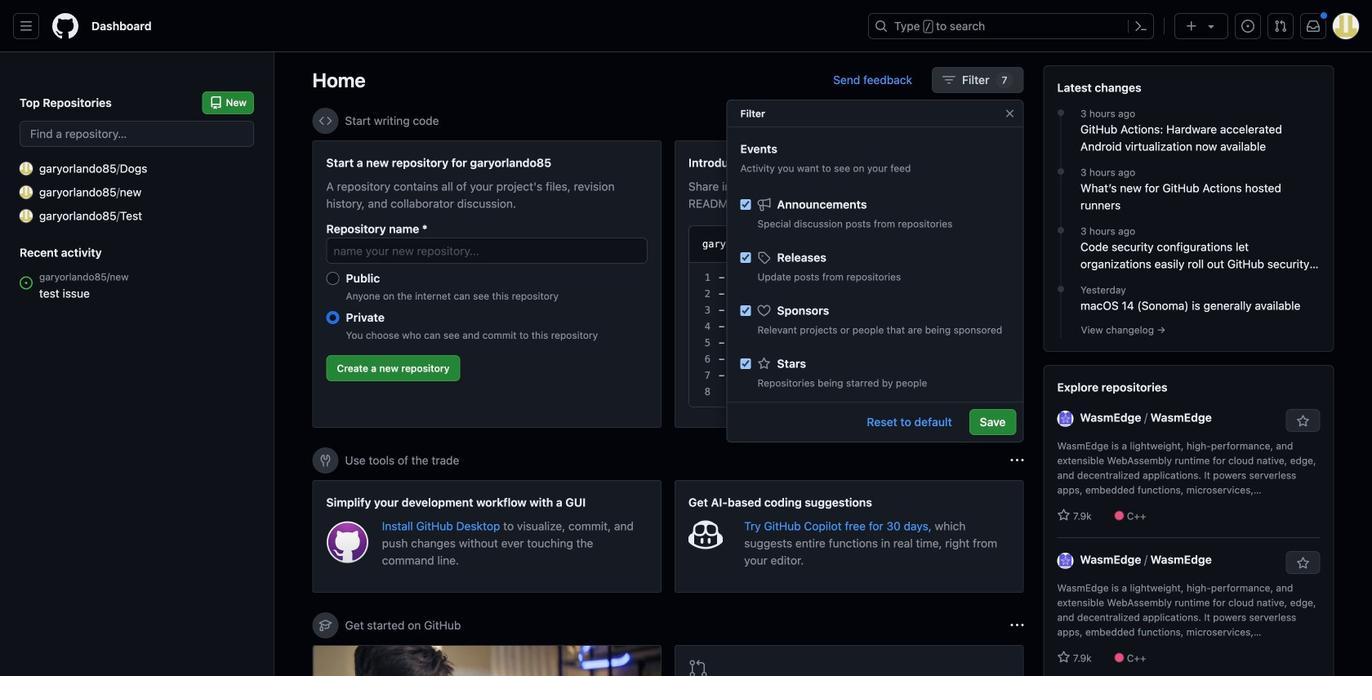 Task type: vqa. For each thing, say whether or not it's contained in the screenshot.
star icon
yes



Task type: locate. For each thing, give the bounding box(es) containing it.
command palette image
[[1135, 20, 1148, 33]]

star this repository image
[[1297, 557, 1310, 570]]

1 why am i seeing this? image from the top
[[1011, 114, 1024, 127]]

0 vertical spatial dot fill image
[[1055, 106, 1068, 119]]

None checkbox
[[741, 199, 751, 210], [741, 253, 751, 263], [741, 306, 751, 316], [741, 199, 751, 210], [741, 253, 751, 263], [741, 306, 751, 316]]

2 why am i seeing this? image from the top
[[1011, 454, 1024, 467]]

1 vertical spatial git pull request image
[[689, 660, 709, 677]]

0 vertical spatial star image
[[758, 358, 771, 371]]

star this repository image
[[1297, 415, 1310, 428]]

1 vertical spatial star image
[[1058, 509, 1071, 522]]

what is github? element
[[313, 646, 662, 677]]

1 vertical spatial dot fill image
[[1055, 165, 1068, 178]]

1 horizontal spatial git pull request image
[[1275, 20, 1288, 33]]

open issue image
[[20, 277, 33, 290]]

git pull request image
[[1275, 20, 1288, 33], [689, 660, 709, 677]]

github desktop image
[[326, 521, 369, 564]]

None radio
[[326, 311, 340, 324]]

mortar board image
[[319, 619, 332, 633]]

why am i seeing this? image
[[1011, 114, 1024, 127], [1011, 454, 1024, 467]]

1 vertical spatial why am i seeing this? image
[[1011, 454, 1024, 467]]

tag image
[[758, 251, 771, 264]]

why am i seeing this? image
[[1011, 619, 1024, 633]]

test image
[[20, 210, 33, 223]]

none submit inside "introduce yourself with a profile readme" 'element'
[[944, 233, 997, 256]]

new image
[[20, 186, 33, 199]]

0 vertical spatial git pull request image
[[1275, 20, 1288, 33]]

None submit
[[944, 233, 997, 256]]

1 vertical spatial dot fill image
[[1055, 283, 1068, 296]]

explore element
[[1044, 65, 1335, 677]]

menu
[[728, 184, 1024, 615]]

dot fill image
[[1055, 106, 1068, 119], [1055, 165, 1068, 178]]

0 vertical spatial dot fill image
[[1055, 224, 1068, 237]]

dot fill image
[[1055, 224, 1068, 237], [1055, 283, 1068, 296]]

explore repositories navigation
[[1044, 365, 1335, 677]]

introduce yourself with a profile readme element
[[675, 141, 1024, 428]]

star image
[[758, 358, 771, 371], [1058, 509, 1071, 522], [1058, 651, 1071, 664]]

0 vertical spatial why am i seeing this? image
[[1011, 114, 1024, 127]]

2 dot fill image from the top
[[1055, 165, 1068, 178]]

plus image
[[1186, 20, 1199, 33]]

dogs image
[[20, 162, 33, 175]]

megaphone image
[[758, 198, 771, 211]]

2 vertical spatial star image
[[1058, 651, 1071, 664]]

1 dot fill image from the top
[[1055, 224, 1068, 237]]

None radio
[[326, 272, 340, 285]]

name your new repository... text field
[[326, 238, 648, 264]]

triangle down image
[[1205, 20, 1218, 33]]

None checkbox
[[741, 359, 751, 369]]



Task type: describe. For each thing, give the bounding box(es) containing it.
get ai-based coding suggestions element
[[675, 481, 1024, 593]]

what is github? image
[[313, 646, 661, 677]]

none radio inside start a new repository element
[[326, 272, 340, 285]]

issue opened image
[[1242, 20, 1255, 33]]

simplify your development workflow with a gui element
[[313, 481, 662, 593]]

code image
[[319, 114, 332, 127]]

filter image
[[943, 74, 956, 87]]

why am i seeing this? image for get ai-based coding suggestions element
[[1011, 454, 1024, 467]]

close menu image
[[1004, 107, 1017, 120]]

@wasmedge profile image
[[1058, 553, 1074, 569]]

heart image
[[758, 304, 771, 317]]

0 horizontal spatial git pull request image
[[689, 660, 709, 677]]

star image for @wasmedge profile image
[[1058, 651, 1071, 664]]

@wasmedge profile image
[[1058, 411, 1074, 427]]

star image for @wasmedge profile icon
[[1058, 509, 1071, 522]]

start a new repository element
[[313, 141, 662, 428]]

homepage image
[[52, 13, 78, 39]]

Find a repository… text field
[[20, 121, 254, 147]]

tools image
[[319, 454, 332, 467]]

notifications image
[[1308, 20, 1321, 33]]

1 dot fill image from the top
[[1055, 106, 1068, 119]]

2 dot fill image from the top
[[1055, 283, 1068, 296]]

none radio inside start a new repository element
[[326, 311, 340, 324]]

why am i seeing this? image for "introduce yourself with a profile readme" 'element'
[[1011, 114, 1024, 127]]

Top Repositories search field
[[20, 121, 254, 147]]



